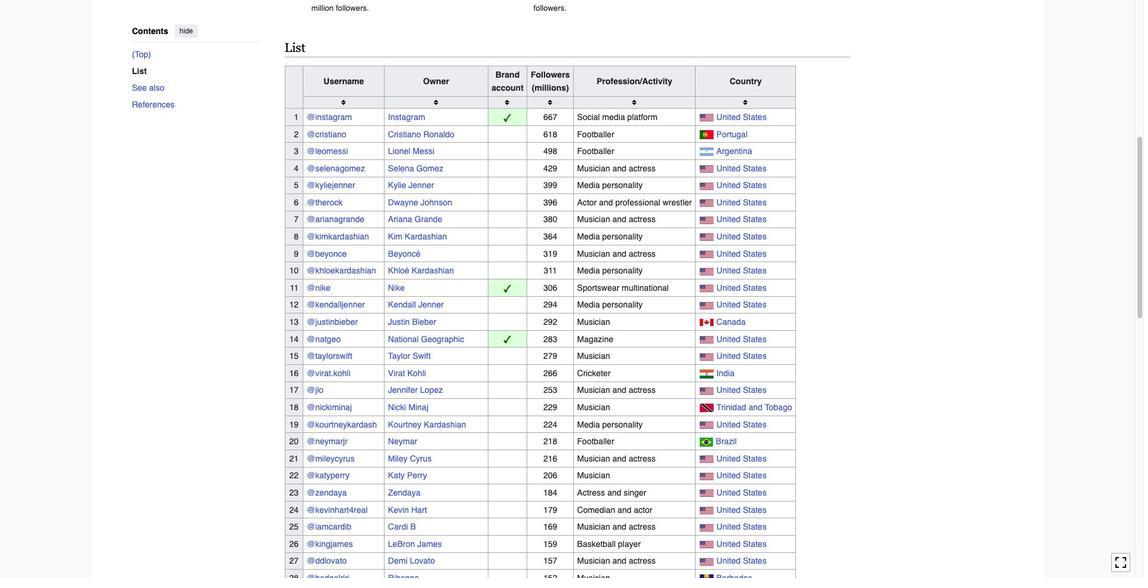 Task type: locate. For each thing, give the bounding box(es) containing it.
@therock
[[307, 198, 343, 207]]

and down "magazine"
[[613, 386, 627, 395]]

17 united states link from the top
[[717, 488, 767, 498]]

2 musician from the top
[[578, 215, 611, 224]]

and up sportswear multinational
[[613, 249, 627, 259]]

and for 396
[[599, 198, 613, 207]]

united states for 667
[[717, 112, 767, 122]]

and for 319
[[613, 249, 627, 259]]

actress for 157
[[629, 557, 656, 566]]

media personality up the actor
[[578, 181, 643, 190]]

lionel
[[388, 146, 411, 156]]

3 united states link from the top
[[717, 181, 767, 190]]

@nike link
[[307, 283, 331, 293]]

18 states from the top
[[743, 505, 767, 515]]

2 united states from the top
[[717, 164, 767, 173]]

@virat.kohli
[[307, 369, 351, 378]]

states for 380
[[743, 215, 767, 224]]

singer
[[624, 488, 647, 498]]

kardashian down grande
[[405, 232, 447, 241]]

10 musician from the top
[[578, 522, 611, 532]]

14 united states from the top
[[717, 420, 767, 429]]

justin
[[388, 317, 410, 327]]

11 musician from the top
[[578, 557, 611, 566]]

3 united states from the top
[[717, 181, 767, 190]]

yes image for 283
[[504, 336, 512, 344]]

429
[[544, 164, 558, 173]]

states for 253
[[743, 386, 767, 395]]

0 vertical spatial footballer
[[578, 129, 615, 139]]

13 states from the top
[[743, 386, 767, 395]]

perry
[[407, 471, 427, 481]]

and for 169
[[613, 522, 627, 532]]

kourtney kardashian link
[[388, 420, 466, 429]]

hide button
[[175, 24, 198, 38]]

united for 206
[[717, 471, 741, 481]]

16 united from the top
[[717, 471, 741, 481]]

media right 224 on the left bottom
[[578, 420, 600, 429]]

united states for 311
[[717, 266, 767, 276]]

12 united from the top
[[717, 351, 741, 361]]

1 personality from the top
[[603, 181, 643, 190]]

united for 306
[[717, 283, 741, 293]]

9 united from the top
[[717, 283, 741, 293]]

united states for 364
[[717, 232, 767, 241]]

4 musician from the top
[[578, 317, 611, 327]]

sportswear multinational
[[578, 283, 669, 293]]

and down actor and professional wrestler
[[613, 215, 627, 224]]

1 vertical spatial footballer
[[578, 146, 615, 156]]

8 united from the top
[[717, 266, 741, 276]]

and for 380
[[613, 215, 627, 224]]

5 united from the top
[[717, 215, 741, 224]]

5 media from the top
[[578, 420, 600, 429]]

footballer for 218
[[578, 437, 615, 446]]

yes image for 667
[[504, 114, 512, 122]]

united states link for 159
[[717, 539, 767, 549]]

actor
[[578, 198, 597, 207]]

dwayne
[[388, 198, 419, 207]]

and up comedian and actor
[[608, 488, 622, 498]]

1 media personality from the top
[[578, 181, 643, 190]]

and left tobago
[[749, 403, 763, 412]]

1 footballer from the top
[[578, 129, 615, 139]]

personality down actor and professional wrestler
[[603, 232, 643, 241]]

taylor swift link
[[388, 351, 431, 361]]

0 vertical spatial yes image
[[504, 114, 512, 122]]

21 united states link from the top
[[717, 557, 767, 566]]

musician and actress down actor and professional wrestler
[[578, 215, 656, 224]]

1 horizontal spatial list
[[285, 41, 306, 55]]

personality
[[603, 181, 643, 190], [603, 232, 643, 241], [603, 266, 643, 276], [603, 300, 643, 310], [603, 420, 643, 429]]

4 media personality from the top
[[578, 300, 643, 310]]

21 states from the top
[[743, 557, 767, 566]]

united for 311
[[717, 266, 741, 276]]

media personality down cricketer
[[578, 420, 643, 429]]

yes image
[[504, 114, 512, 122], [504, 285, 512, 293], [504, 336, 512, 344]]

9 united states link from the top
[[717, 283, 767, 293]]

20 united states from the top
[[717, 539, 767, 549]]

actor and professional wrestler
[[578, 198, 692, 207]]

ronaldo
[[424, 129, 455, 139]]

13 united from the top
[[717, 386, 741, 395]]

states for 306
[[743, 283, 767, 293]]

states for 279
[[743, 351, 767, 361]]

17 united from the top
[[717, 488, 741, 498]]

united for 169
[[717, 522, 741, 532]]

11 states from the top
[[743, 334, 767, 344]]

virat kohli link
[[388, 369, 426, 378]]

@justinbieber
[[307, 317, 358, 327]]

6 united states link from the top
[[717, 232, 767, 241]]

beyoncé
[[388, 249, 421, 259]]

3 musician from the top
[[578, 249, 611, 259]]

5 actress from the top
[[629, 454, 656, 464]]

8 united states link from the top
[[717, 266, 767, 276]]

cristiano ronaldo link
[[388, 129, 455, 139]]

2 actress from the top
[[629, 215, 656, 224]]

8 united states from the top
[[717, 266, 767, 276]]

united for 224
[[717, 420, 741, 429]]

4 actress from the top
[[629, 386, 656, 395]]

2 vertical spatial kardashian
[[424, 420, 466, 429]]

musician and actress for 169
[[578, 522, 656, 532]]

selena gomez
[[388, 164, 444, 173]]

3 media personality from the top
[[578, 266, 643, 276]]

294
[[544, 300, 558, 310]]

list link
[[132, 62, 270, 79]]

united states for 206
[[717, 471, 767, 481]]

kardashian down 'beyoncé' link
[[412, 266, 454, 276]]

4 musician and actress from the top
[[578, 386, 656, 395]]

musician and actress up "actress and singer"
[[578, 454, 656, 464]]

united states link for 184
[[717, 488, 767, 498]]

14 united from the top
[[717, 420, 741, 429]]

7 united from the top
[[717, 249, 741, 259]]

united states link for 667
[[717, 112, 767, 122]]

taylor
[[388, 351, 411, 361]]

actress and singer
[[578, 488, 647, 498]]

professional
[[616, 198, 661, 207]]

1 musician and actress from the top
[[578, 164, 656, 173]]

united states link for 279
[[717, 351, 767, 361]]

3 media from the top
[[578, 266, 600, 276]]

united states link for 216
[[717, 454, 767, 464]]

united states for 157
[[717, 557, 767, 566]]

1 vertical spatial jenner
[[419, 300, 444, 310]]

@iamcardib link
[[307, 522, 352, 532]]

3 united from the top
[[717, 181, 741, 190]]

media for 399
[[578, 181, 600, 190]]

account
[[492, 83, 524, 92]]

3 musician and actress from the top
[[578, 249, 656, 259]]

@cristiano
[[307, 129, 347, 139]]

messi
[[413, 146, 435, 156]]

national
[[388, 334, 419, 344]]

7 united states link from the top
[[717, 249, 767, 259]]

2 yes image from the top
[[504, 285, 512, 293]]

2 vertical spatial footballer
[[578, 437, 615, 446]]

13 united states link from the top
[[717, 386, 767, 395]]

united for 184
[[717, 488, 741, 498]]

footballer for 498
[[578, 146, 615, 156]]

united states for 294
[[717, 300, 767, 310]]

5 states from the top
[[743, 215, 767, 224]]

5 media personality from the top
[[578, 420, 643, 429]]

17 united states from the top
[[717, 488, 767, 498]]

2 musician and actress from the top
[[578, 215, 656, 224]]

khloé kardashian link
[[388, 266, 454, 276]]

media up the actor
[[578, 181, 600, 190]]

musician and actress down 'basketball player'
[[578, 557, 656, 566]]

cyrus
[[410, 454, 432, 464]]

see also
[[132, 83, 164, 92]]

2 united states link from the top
[[717, 164, 767, 173]]

personality up actor and professional wrestler
[[603, 181, 643, 190]]

united for 159
[[717, 539, 741, 549]]

and
[[613, 164, 627, 173], [599, 198, 613, 207], [613, 215, 627, 224], [613, 249, 627, 259], [613, 386, 627, 395], [749, 403, 763, 412], [613, 454, 627, 464], [608, 488, 622, 498], [618, 505, 632, 515], [613, 522, 627, 532], [613, 557, 627, 566]]

1 media from the top
[[578, 181, 600, 190]]

3 actress from the top
[[629, 249, 656, 259]]

and up "actress and singer"
[[613, 454, 627, 464]]

justin bieber link
[[388, 317, 437, 327]]

lovato
[[410, 557, 435, 566]]

media personality up sportswear in the right of the page
[[578, 266, 643, 276]]

6 actress from the top
[[629, 522, 656, 532]]

kardashian down minaj
[[424, 420, 466, 429]]

@neymarjr link
[[307, 437, 348, 446]]

media personality down the actor
[[578, 232, 643, 241]]

1 vertical spatial yes image
[[504, 285, 512, 293]]

@mileycyrus
[[307, 454, 355, 464]]

nicki minaj
[[388, 403, 429, 412]]

3 personality from the top
[[603, 266, 643, 276]]

19 united states link from the top
[[717, 522, 767, 532]]

5 personality from the top
[[603, 420, 643, 429]]

musician and actress down comedian and actor
[[578, 522, 656, 532]]

united states for 429
[[717, 164, 767, 173]]

united states link for 396
[[717, 198, 767, 207]]

gomez
[[417, 164, 444, 173]]

12 states from the top
[[743, 351, 767, 361]]

@leomessi
[[307, 146, 348, 156]]

nike link
[[388, 283, 405, 293]]

yes image down account
[[504, 114, 512, 122]]

0 vertical spatial jenner
[[409, 181, 434, 190]]

yes image for 306
[[504, 285, 512, 293]]

9 musician from the top
[[578, 471, 611, 481]]

states for 667
[[743, 112, 767, 122]]

states for 283
[[743, 334, 767, 344]]

jenner up the dwayne johnson link
[[409, 181, 434, 190]]

0 vertical spatial kardashian
[[405, 232, 447, 241]]

followers
[[531, 70, 570, 79]]

@arianagrande
[[307, 215, 365, 224]]

11 united states link from the top
[[717, 334, 767, 344]]

personality down sportswear multinational
[[603, 300, 643, 310]]

@mileycyrus link
[[307, 454, 355, 464]]

@nickiminaj link
[[307, 403, 352, 412]]

4 united from the top
[[717, 198, 741, 207]]

media up sportswear in the right of the page
[[578, 266, 600, 276]]

personality for 399
[[603, 181, 643, 190]]

16 united states link from the top
[[717, 471, 767, 481]]

@natgeo
[[307, 334, 341, 344]]

jenner for kendall jenner
[[419, 300, 444, 310]]

19 states from the top
[[743, 522, 767, 532]]

dwayne johnson
[[388, 198, 452, 207]]

brazil
[[716, 437, 737, 446]]

10 united from the top
[[717, 300, 741, 310]]

musician and actress down cricketer
[[578, 386, 656, 395]]

8 states from the top
[[743, 266, 767, 276]]

states for 224
[[743, 420, 767, 429]]

and down the player
[[613, 557, 627, 566]]

bieber
[[412, 317, 437, 327]]

personality down cricketer
[[603, 420, 643, 429]]

@zendaya
[[307, 488, 347, 498]]

zendaya
[[388, 488, 421, 498]]

9 states from the top
[[743, 283, 767, 293]]

jenner for kylie jenner
[[409, 181, 434, 190]]

kim kardashian link
[[388, 232, 447, 241]]

1 yes image from the top
[[504, 114, 512, 122]]

3 states from the top
[[743, 181, 767, 190]]

united for 364
[[717, 232, 741, 241]]

yes image left 306
[[504, 285, 512, 293]]

canada link
[[717, 317, 746, 327]]

musician
[[578, 164, 611, 173], [578, 215, 611, 224], [578, 249, 611, 259], [578, 317, 611, 327], [578, 351, 611, 361], [578, 386, 611, 395], [578, 403, 611, 412], [578, 454, 611, 464], [578, 471, 611, 481], [578, 522, 611, 532], [578, 557, 611, 566]]

18 united states link from the top
[[717, 505, 767, 515]]

footballer
[[578, 129, 615, 139], [578, 146, 615, 156], [578, 437, 615, 446]]

lebron james
[[388, 539, 442, 549]]

jenner up bieber
[[419, 300, 444, 310]]

1 united states link from the top
[[717, 112, 767, 122]]

states for 319
[[743, 249, 767, 259]]

united states for 306
[[717, 283, 767, 293]]

19 united from the top
[[717, 522, 741, 532]]

21 united from the top
[[717, 557, 741, 566]]

yes image left 283
[[504, 336, 512, 344]]

6 united states from the top
[[717, 232, 767, 241]]

@katyperry
[[307, 471, 350, 481]]

united for 380
[[717, 215, 741, 224]]

states for 159
[[743, 539, 767, 549]]

musician and actress for 253
[[578, 386, 656, 395]]

618
[[544, 129, 558, 139]]

16 states from the top
[[743, 471, 767, 481]]

6 musician and actress from the top
[[578, 522, 656, 532]]

20 united from the top
[[717, 539, 741, 549]]

15 united states from the top
[[717, 454, 767, 464]]

actress
[[578, 488, 605, 498]]

and for 184
[[608, 488, 622, 498]]

sportswear
[[578, 283, 620, 293]]

personality for 364
[[603, 232, 643, 241]]

miley
[[388, 454, 408, 464]]

references
[[132, 100, 175, 109]]

667
[[544, 112, 558, 122]]

jennifer
[[388, 386, 418, 395]]

21 united states from the top
[[717, 557, 767, 566]]

media down the actor
[[578, 232, 600, 241]]

media down sportswear in the right of the page
[[578, 300, 600, 310]]

united states for 319
[[717, 249, 767, 259]]

4 united states from the top
[[717, 198, 767, 207]]

@kendalljenner link
[[307, 300, 365, 310]]

4 personality from the top
[[603, 300, 643, 310]]

5 musician from the top
[[578, 351, 611, 361]]

personality up sportswear multinational
[[603, 266, 643, 276]]

17 states from the top
[[743, 488, 767, 498]]

12 united states link from the top
[[717, 351, 767, 361]]

personality for 224
[[603, 420, 643, 429]]

1 vertical spatial kardashian
[[412, 266, 454, 276]]

musician and actress up sportswear multinational
[[578, 249, 656, 259]]

kardashian for khloé kardashian
[[412, 266, 454, 276]]

20 united states link from the top
[[717, 539, 767, 549]]

musician and actress up actor and professional wrestler
[[578, 164, 656, 173]]

2 united from the top
[[717, 164, 741, 173]]

footballer for 618
[[578, 129, 615, 139]]

jenner
[[409, 181, 434, 190], [419, 300, 444, 310]]

and right the actor
[[599, 198, 613, 207]]

united states link for 380
[[717, 215, 767, 224]]

media personality down sportswear in the right of the page
[[578, 300, 643, 310]]

15 united states link from the top
[[717, 454, 767, 464]]

7 musician from the top
[[578, 403, 611, 412]]

15 united from the top
[[717, 454, 741, 464]]

1 actress from the top
[[629, 164, 656, 173]]

2 vertical spatial yes image
[[504, 336, 512, 344]]

and left actor
[[618, 505, 632, 515]]

khloé
[[388, 266, 410, 276]]

1 vertical spatial list
[[132, 66, 147, 76]]

basketball player
[[578, 539, 641, 549]]

and up actor and professional wrestler
[[613, 164, 627, 173]]

7 united states from the top
[[717, 249, 767, 259]]

portugal link
[[717, 129, 748, 139]]

@khloekardashian
[[307, 266, 376, 276]]

20 states from the top
[[743, 539, 767, 549]]

1 united from the top
[[717, 112, 741, 122]]

7 musician and actress from the top
[[578, 557, 656, 566]]

9 united states from the top
[[717, 283, 767, 293]]

and down comedian and actor
[[613, 522, 627, 532]]

actor
[[634, 505, 653, 515]]

united states for 169
[[717, 522, 767, 532]]

united states for 184
[[717, 488, 767, 498]]

12 united states from the top
[[717, 351, 767, 361]]

and for 216
[[613, 454, 627, 464]]

19 united states from the top
[[717, 522, 767, 532]]

4 united states link from the top
[[717, 198, 767, 207]]

virat
[[388, 369, 405, 378]]

7 states from the top
[[743, 249, 767, 259]]

brand account
[[492, 70, 524, 92]]

list
[[285, 41, 306, 55], [132, 66, 147, 76]]



Task type: vqa. For each thing, say whether or not it's contained in the screenshot.
Super inside SUPER BOWL XLVI IN 2012 . [75]
no



Task type: describe. For each thing, give the bounding box(es) containing it.
@kevinhart4real link
[[307, 505, 368, 515]]

personality for 294
[[603, 300, 643, 310]]

nike
[[388, 283, 405, 293]]

states for 429
[[743, 164, 767, 173]]

and for 179
[[618, 505, 632, 515]]

argentina
[[717, 146, 753, 156]]

fullscreen image
[[1116, 557, 1128, 569]]

and for 253
[[613, 386, 627, 395]]

states for 206
[[743, 471, 767, 481]]

media personality for 364
[[578, 232, 643, 241]]

comedian and actor
[[578, 505, 653, 515]]

united states link for 311
[[717, 266, 767, 276]]

united states link for 253
[[717, 386, 767, 395]]

united states link for 206
[[717, 471, 767, 481]]

@leomessi link
[[307, 146, 348, 156]]

kendall jenner link
[[388, 300, 444, 310]]

actress for 216
[[629, 454, 656, 464]]

player
[[618, 539, 641, 549]]

@selenagomez link
[[307, 164, 365, 173]]

@virat.kohli link
[[307, 369, 351, 378]]

united states for 396
[[717, 198, 767, 207]]

media personality for 294
[[578, 300, 643, 310]]

states for 216
[[743, 454, 767, 464]]

united states link for 399
[[717, 181, 767, 190]]

united for 253
[[717, 386, 741, 395]]

miley cyrus link
[[388, 454, 432, 464]]

beyoncé link
[[388, 249, 421, 259]]

miley cyrus
[[388, 454, 432, 464]]

demi lovato link
[[388, 557, 435, 566]]

selena gomez link
[[388, 164, 444, 173]]

musician and actress for 216
[[578, 454, 656, 464]]

united states for 159
[[717, 539, 767, 549]]

@selenagomez
[[307, 164, 365, 173]]

united states link for 283
[[717, 334, 767, 344]]

see
[[132, 83, 147, 92]]

(top) link
[[132, 46, 261, 62]]

united states for 399
[[717, 181, 767, 190]]

united for 294
[[717, 300, 741, 310]]

292
[[544, 317, 558, 327]]

portugal
[[717, 129, 748, 139]]

johnson
[[421, 198, 452, 207]]

media for 311
[[578, 266, 600, 276]]

lopez
[[420, 386, 443, 395]]

united states for 279
[[717, 351, 767, 361]]

actress for 429
[[629, 164, 656, 173]]

demi
[[388, 557, 408, 566]]

1 musician from the top
[[578, 164, 611, 173]]

contents
[[132, 26, 168, 36]]

india
[[717, 369, 735, 378]]

kendall jenner
[[388, 300, 444, 310]]

266
[[544, 369, 558, 378]]

279
[[544, 351, 558, 361]]

basketball
[[578, 539, 616, 549]]

united states for 283
[[717, 334, 767, 344]]

@kingjames link
[[307, 539, 353, 549]]

@kourtneykardash
[[307, 420, 377, 429]]

@kimkardashian link
[[307, 232, 369, 241]]

united states for 224
[[717, 420, 767, 429]]

nicki
[[388, 403, 406, 412]]

(top)
[[132, 49, 151, 59]]

cardi
[[388, 522, 408, 532]]

@natgeo link
[[307, 334, 341, 344]]

united states for 253
[[717, 386, 767, 395]]

taylor swift
[[388, 351, 431, 361]]

musician and actress for 157
[[578, 557, 656, 566]]

united states for 216
[[717, 454, 767, 464]]

kylie jenner link
[[388, 181, 434, 190]]

actress for 169
[[629, 522, 656, 532]]

instagram link
[[388, 112, 425, 122]]

united states link for 179
[[717, 505, 767, 515]]

india link
[[717, 369, 735, 378]]

media for 364
[[578, 232, 600, 241]]

musician and actress for 429
[[578, 164, 656, 173]]

united states link for 294
[[717, 300, 767, 310]]

united states for 179
[[717, 505, 767, 515]]

actress for 253
[[629, 386, 656, 395]]

khloé kardashian
[[388, 266, 454, 276]]

kardashian for kourtney kardashian
[[424, 420, 466, 429]]

also
[[149, 83, 164, 92]]

159
[[544, 539, 558, 549]]

magazine
[[578, 334, 614, 344]]

and for 429
[[613, 164, 627, 173]]

media personality for 311
[[578, 266, 643, 276]]

james
[[418, 539, 442, 549]]

206
[[544, 471, 558, 481]]

@nike
[[307, 283, 331, 293]]

united states link for 319
[[717, 249, 767, 259]]

united for 283
[[717, 334, 741, 344]]

personality for 311
[[603, 266, 643, 276]]

united for 319
[[717, 249, 741, 259]]

0 horizontal spatial list
[[132, 66, 147, 76]]

216
[[544, 454, 558, 464]]

399
[[544, 181, 558, 190]]

253
[[544, 386, 558, 395]]

kim kardashian
[[388, 232, 447, 241]]

@justinbieber link
[[307, 317, 358, 327]]

states for 157
[[743, 557, 767, 566]]

states for 311
[[743, 266, 767, 276]]

geographic
[[421, 334, 465, 344]]

national geographic link
[[388, 334, 465, 344]]

united for 667
[[717, 112, 741, 122]]

cristiano
[[388, 129, 421, 139]]

united for 429
[[717, 164, 741, 173]]

184
[[544, 488, 558, 498]]

united states link for 429
[[717, 164, 767, 173]]

jennifer lopez
[[388, 386, 443, 395]]

@instagram link
[[307, 112, 352, 122]]

united states for 380
[[717, 215, 767, 224]]

states for 179
[[743, 505, 767, 515]]

ariana
[[388, 215, 412, 224]]

media personality for 399
[[578, 181, 643, 190]]

owner
[[423, 76, 449, 86]]

6 musician from the top
[[578, 386, 611, 395]]

country
[[730, 76, 762, 86]]

@taylorswift
[[307, 351, 353, 361]]

kohli
[[408, 369, 426, 378]]

musician and actress for 380
[[578, 215, 656, 224]]

0 vertical spatial list
[[285, 41, 306, 55]]

united states link for 169
[[717, 522, 767, 532]]

references link
[[132, 96, 261, 113]]

actress for 319
[[629, 249, 656, 259]]

united for 399
[[717, 181, 741, 190]]

musician and actress for 319
[[578, 249, 656, 259]]

kardashian for kim kardashian
[[405, 232, 447, 241]]

united for 216
[[717, 454, 741, 464]]

media
[[603, 112, 625, 122]]

katy
[[388, 471, 405, 481]]

brazil link
[[716, 437, 737, 446]]

tobago
[[765, 403, 793, 412]]

united states link for 157
[[717, 557, 767, 566]]

8 musician from the top
[[578, 454, 611, 464]]

actress for 380
[[629, 215, 656, 224]]

social media platform
[[578, 112, 658, 122]]

283
[[544, 334, 558, 344]]

@kyliejenner link
[[307, 181, 355, 190]]

(millions)
[[532, 83, 569, 92]]

396
[[544, 198, 558, 207]]

media for 224
[[578, 420, 600, 429]]

neymar
[[388, 437, 418, 446]]

@beyonce link
[[307, 249, 347, 259]]

380
[[544, 215, 558, 224]]

kevin
[[388, 505, 409, 515]]

states for 396
[[743, 198, 767, 207]]

ariana grande link
[[388, 215, 443, 224]]

states for 399
[[743, 181, 767, 190]]

united states link for 364
[[717, 232, 767, 241]]

kevin hart link
[[388, 505, 427, 515]]

states for 294
[[743, 300, 767, 310]]

username
[[324, 76, 364, 86]]



